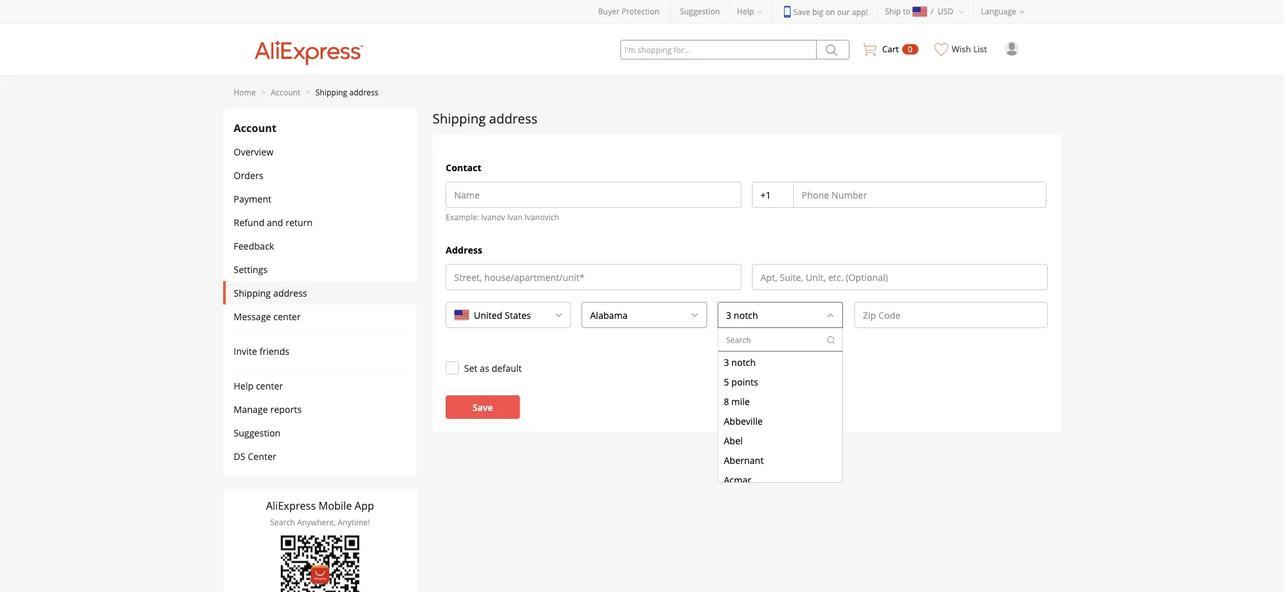Task type: locate. For each thing, give the bounding box(es) containing it.
2 vertical spatial shipping
[[234, 287, 271, 299]]

invite
[[234, 345, 257, 358]]

0 vertical spatial address
[[349, 87, 378, 98]]

0 horizontal spatial address
[[273, 287, 307, 299]]

1 horizontal spatial arrow down image
[[827, 312, 835, 319]]

buyer protection link
[[598, 6, 659, 17]]

2 > from the left
[[306, 87, 310, 98]]

None submit
[[817, 40, 849, 60]]

1 horizontal spatial suggestion
[[680, 6, 720, 17]]

suggestion link
[[680, 6, 720, 17]]

help
[[737, 6, 754, 17], [234, 380, 253, 392]]

states
[[505, 309, 531, 322]]

3 right arrow down icon
[[726, 309, 731, 322]]

0 vertical spatial save
[[793, 6, 810, 17]]

0 vertical spatial 3
[[726, 309, 731, 322]]

1 arrow down image from the left
[[555, 312, 563, 319]]

0 horizontal spatial suggestion
[[234, 427, 281, 439]]

1 vertical spatial help
[[234, 380, 253, 392]]

1 vertical spatial 3
[[723, 356, 729, 369]]

None field
[[620, 303, 636, 328], [750, 303, 766, 328], [620, 303, 636, 328], [750, 303, 766, 328]]

1 vertical spatial save
[[473, 401, 493, 414]]

points
[[731, 376, 758, 388]]

1 horizontal spatial >
[[306, 87, 310, 98]]

3 notch up 5 points
[[723, 356, 755, 369]]

0 horizontal spatial arrow down image
[[555, 312, 563, 319]]

united
[[474, 309, 502, 322]]

>
[[261, 87, 266, 98], [306, 87, 310, 98]]

I'm shopping for... text field
[[620, 40, 817, 60]]

0
[[908, 44, 912, 55]]

2 horizontal spatial shipping
[[433, 109, 486, 127]]

manage
[[234, 403, 268, 416]]

0 vertical spatial center
[[273, 311, 301, 323]]

app
[[355, 499, 374, 513]]

help right 'suggestion' link
[[737, 6, 754, 17]]

shipping up message at bottom left
[[234, 287, 271, 299]]

0 vertical spatial account
[[271, 87, 300, 98]]

account
[[271, 87, 300, 98], [234, 121, 276, 135]]

save left big
[[793, 6, 810, 17]]

help center
[[234, 380, 283, 392]]

Search field
[[523, 303, 539, 328]]

Street, house/apartment/unit* field
[[446, 265, 741, 290]]

abel
[[723, 435, 742, 447]]

1 horizontal spatial address
[[349, 87, 378, 98]]

3
[[726, 309, 731, 322], [723, 356, 729, 369]]

> right the home link
[[261, 87, 266, 98]]

shipping address
[[433, 109, 538, 127], [234, 287, 307, 299]]

3 notch up 搜索 field
[[726, 309, 758, 322]]

3 up the 5
[[723, 356, 729, 369]]

suggestion up "ds center"
[[234, 427, 281, 439]]

notch up points
[[731, 356, 755, 369]]

0 horizontal spatial help
[[234, 380, 253, 392]]

3 notch
[[726, 309, 758, 322], [723, 356, 755, 369]]

arrow down image
[[691, 312, 699, 319]]

0 horizontal spatial save
[[473, 401, 493, 414]]

contact
[[446, 161, 481, 174]]

0 horizontal spatial shipping address
[[234, 287, 307, 299]]

2 horizontal spatial address
[[489, 109, 538, 127]]

home link
[[234, 87, 256, 98]]

account up the overview
[[234, 121, 276, 135]]

0 vertical spatial shipping address
[[433, 109, 538, 127]]

protection
[[622, 6, 659, 17]]

refund and return
[[234, 216, 313, 229]]

settings
[[234, 263, 268, 276]]

mobile
[[319, 499, 352, 513]]

shipping address link
[[315, 87, 378, 98]]

manage reports
[[234, 403, 302, 416]]

1 vertical spatial shipping
[[433, 109, 486, 127]]

mile
[[731, 395, 749, 408]]

1 horizontal spatial save
[[793, 6, 810, 17]]

to
[[903, 6, 910, 17]]

shipping
[[315, 87, 347, 98], [433, 109, 486, 127], [234, 287, 271, 299]]

help up manage
[[234, 380, 253, 392]]

suggestion
[[680, 6, 720, 17], [234, 427, 281, 439]]

account right the home link
[[271, 87, 300, 98]]

ds
[[234, 451, 245, 463]]

arrow down image
[[555, 312, 563, 319], [827, 312, 835, 319]]

notch
[[734, 309, 758, 322], [731, 356, 755, 369]]

ivanovich
[[525, 212, 559, 223]]

1 horizontal spatial shipping address
[[433, 109, 538, 127]]

0 vertical spatial suggestion
[[680, 6, 720, 17]]

reports
[[270, 403, 302, 416]]

alabama
[[590, 309, 628, 322]]

0 horizontal spatial >
[[261, 87, 266, 98]]

save inside button
[[473, 401, 493, 414]]

Apt, Suite, Unit, etc. (Optional)
 field
[[753, 265, 1047, 290]]

0 vertical spatial 3 notch
[[726, 309, 758, 322]]

> right account link
[[306, 87, 310, 98]]

1 vertical spatial suggestion
[[234, 427, 281, 439]]

0 horizontal spatial shipping
[[234, 287, 271, 299]]

notch up 搜索 field
[[734, 309, 758, 322]]

usd
[[938, 6, 953, 17]]

account link
[[271, 87, 300, 98]]

buyer
[[598, 6, 620, 17]]

5
[[723, 376, 729, 388]]

save
[[793, 6, 810, 17], [473, 401, 493, 414]]

1 vertical spatial center
[[256, 380, 283, 392]]

search
[[270, 518, 295, 528]]

1 horizontal spatial shipping
[[315, 87, 347, 98]]

center
[[273, 311, 301, 323], [256, 380, 283, 392]]

center up manage reports
[[256, 380, 283, 392]]

shipping up the contact
[[433, 109, 486, 127]]

Zip Code field
[[855, 303, 1047, 328]]

home > account > shipping address
[[234, 87, 378, 98]]

Name field
[[446, 183, 741, 207]]

0 vertical spatial help
[[737, 6, 754, 17]]

suggestion up i'm shopping for... text box
[[680, 6, 720, 17]]

overview
[[234, 146, 273, 158]]

1 > from the left
[[261, 87, 266, 98]]

help for help
[[737, 6, 754, 17]]

/
[[931, 6, 934, 17]]

1 vertical spatial shipping address
[[234, 287, 307, 299]]

shipping address up the contact
[[433, 109, 538, 127]]

return
[[286, 216, 313, 229]]

center for message center
[[273, 311, 301, 323]]

shipping right account link
[[315, 87, 347, 98]]

1 horizontal spatial help
[[737, 6, 754, 17]]

home
[[234, 87, 256, 98]]

save down the as
[[473, 401, 493, 414]]

shipping address up message center at the left bottom of page
[[234, 287, 307, 299]]

aliexpress
[[266, 499, 316, 513]]

5 points
[[723, 376, 758, 388]]

address
[[349, 87, 378, 98], [489, 109, 538, 127], [273, 287, 307, 299]]

center right message at bottom left
[[273, 311, 301, 323]]

on
[[825, 6, 835, 17]]

2 arrow down image from the left
[[827, 312, 835, 319]]



Task type: describe. For each thing, give the bounding box(es) containing it.
save for save big on our app!
[[793, 6, 810, 17]]

wish list link
[[928, 24, 994, 66]]

abernant
[[723, 454, 763, 467]]

abbeville
[[723, 415, 762, 428]]

message center
[[234, 311, 301, 323]]

ivan
[[507, 212, 523, 223]]

2 vertical spatial address
[[273, 287, 307, 299]]

wish list
[[952, 43, 987, 55]]

Phone Number field
[[794, 183, 1046, 207]]

buyer protection
[[598, 6, 659, 17]]

/ usd
[[931, 6, 953, 17]]

0 vertical spatial notch
[[734, 309, 758, 322]]

example: ivanov ivan ivanovich
[[446, 212, 559, 223]]

message
[[234, 311, 271, 323]]

set
[[464, 362, 477, 375]]

big
[[812, 6, 823, 17]]

feedback
[[234, 240, 274, 252]]

save for save
[[473, 401, 493, 414]]

center
[[248, 451, 276, 463]]

anywhere,
[[297, 518, 336, 528]]

8 mile
[[723, 395, 749, 408]]

list
[[973, 43, 987, 55]]

save big on our app! link
[[783, 6, 868, 18]]

acmar
[[723, 474, 751, 486]]

payment
[[234, 193, 271, 205]]

1 vertical spatial 3 notch
[[723, 356, 755, 369]]

friends
[[259, 345, 289, 358]]

united states
[[474, 309, 531, 322]]

搜索 field
[[718, 329, 826, 351]]

invite friends
[[234, 345, 289, 358]]

ship to
[[885, 6, 910, 17]]

ds center
[[234, 451, 276, 463]]

cart
[[882, 43, 899, 55]]

our
[[837, 6, 850, 17]]

help for help center
[[234, 380, 253, 392]]

refund
[[234, 216, 264, 229]]

and
[[267, 216, 283, 229]]

app!
[[852, 6, 868, 17]]

center for help center
[[256, 380, 283, 392]]

language link
[[974, 0, 1035, 23]]

save big on our app!
[[793, 6, 868, 17]]

orders
[[234, 169, 263, 182]]

0 vertical spatial shipping
[[315, 87, 347, 98]]

ship
[[885, 6, 901, 17]]

aliexpress mobile app search anywhere, anytime!
[[266, 499, 374, 528]]

1 vertical spatial notch
[[731, 356, 755, 369]]

as
[[480, 362, 489, 375]]

set as default
[[464, 362, 522, 375]]

example:
[[446, 212, 479, 223]]

wish
[[952, 43, 971, 55]]

1 vertical spatial address
[[489, 109, 538, 127]]

anytime!
[[338, 518, 370, 528]]

8
[[723, 395, 729, 408]]

1 vertical spatial account
[[234, 121, 276, 135]]

address
[[446, 244, 482, 256]]

save button
[[446, 396, 520, 419]]

language
[[981, 6, 1016, 17]]

default
[[492, 362, 522, 375]]

+1 field
[[753, 183, 794, 207]]

ivanov
[[481, 212, 505, 223]]



Task type: vqa. For each thing, say whether or not it's contained in the screenshot.
the account to the left
no



